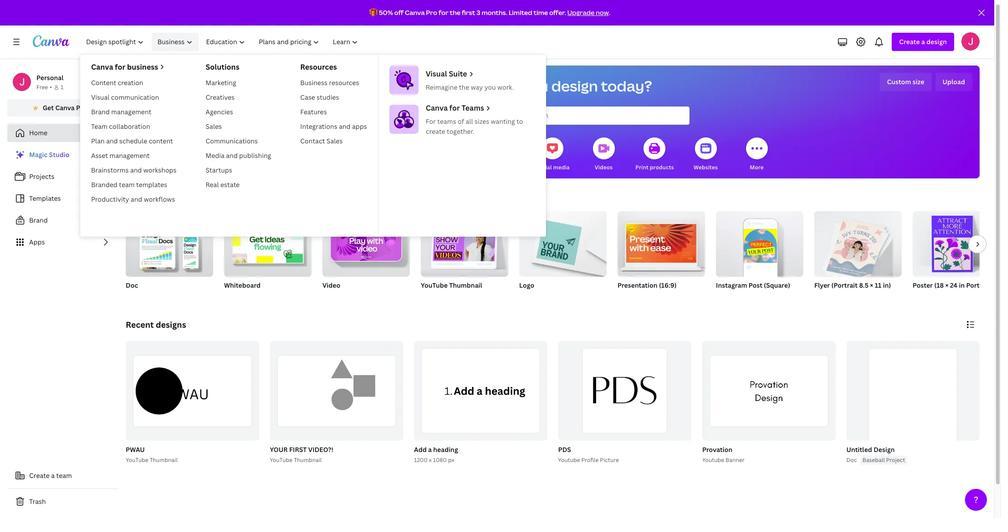 Task type: locate. For each thing, give the bounding box(es) containing it.
and down communications
[[226, 151, 238, 160]]

0 vertical spatial brand
[[91, 108, 110, 116]]

1 left 2
[[526, 431, 529, 437]]

0 horizontal spatial 1080
[[433, 457, 447, 464]]

features
[[300, 108, 327, 116]]

poster (18 × 24 in portrait)
[[913, 281, 993, 290]]

youtube
[[558, 457, 580, 464], [703, 457, 725, 464]]

thumbnail
[[449, 281, 482, 290], [150, 457, 178, 464], [294, 457, 322, 464]]

and right plan
[[106, 137, 118, 145]]

sales down integrations and apps "link"
[[327, 137, 343, 145]]

1 vertical spatial create
[[29, 472, 50, 480]]

1 vertical spatial sales
[[327, 137, 343, 145]]

1 vertical spatial of
[[530, 431, 537, 437]]

0 vertical spatial a
[[922, 37, 925, 46]]

list
[[7, 146, 118, 251]]

suite
[[449, 69, 467, 79]]

you right the will
[[521, 76, 549, 96]]

0 vertical spatial design
[[927, 37, 947, 46]]

of left 2
[[530, 431, 537, 437]]

a inside the create a design "dropdown button"
[[922, 37, 925, 46]]

brand for brand management
[[91, 108, 110, 116]]

all
[[466, 117, 473, 126]]

create up "custom size"
[[900, 37, 920, 46]]

1 horizontal spatial a
[[428, 446, 432, 454]]

px down post
[[750, 293, 757, 301]]

2 horizontal spatial ×
[[946, 281, 949, 290]]

1 vertical spatial a
[[428, 446, 432, 454]]

0 horizontal spatial youtube
[[558, 457, 580, 464]]

a right add
[[428, 446, 432, 454]]

brand up team
[[91, 108, 110, 116]]

team up trash link
[[56, 472, 72, 480]]

management down visual communication link
[[111, 108, 151, 116]]

poster
[[913, 281, 933, 290]]

the left first
[[450, 8, 461, 17]]

0 horizontal spatial create
[[29, 472, 50, 480]]

a inside create a team button
[[51, 472, 55, 480]]

group for presentation (16:9)
[[618, 208, 705, 277]]

1 vertical spatial 1
[[526, 431, 529, 437]]

and down asset management link
[[130, 166, 142, 175]]

management down 'plan and schedule content'
[[110, 151, 150, 160]]

to
[[517, 117, 523, 126], [189, 193, 198, 204]]

portrait)
[[967, 281, 993, 290]]

videos button
[[593, 131, 615, 179]]

brand up apps
[[29, 216, 48, 225]]

business menu
[[80, 55, 546, 237]]

brand
[[91, 108, 110, 116], [29, 216, 48, 225]]

px for heading
[[448, 457, 454, 464]]

for up "content creation"
[[115, 62, 125, 72]]

youtube inside provation youtube banner
[[703, 457, 725, 464]]

pro right 'off'
[[426, 8, 437, 17]]

1 vertical spatial pro
[[76, 103, 87, 112]]

marketing
[[206, 78, 236, 87]]

brainstorms
[[91, 166, 129, 175]]

1 vertical spatial for
[[115, 62, 125, 72]]

wanting
[[491, 117, 515, 126]]

social media
[[536, 164, 570, 171]]

baseball project
[[863, 457, 905, 464]]

way
[[471, 83, 483, 92]]

create inside "dropdown button"
[[900, 37, 920, 46]]

asset
[[91, 151, 108, 160]]

0 horizontal spatial doc
[[126, 281, 138, 290]]

2 youtube from the left
[[703, 457, 725, 464]]

for up teams
[[450, 103, 460, 113]]

design inside the create a design "dropdown button"
[[927, 37, 947, 46]]

real estate
[[206, 180, 240, 189]]

24
[[950, 281, 958, 290]]

1 horizontal spatial to
[[517, 117, 523, 126]]

1 for 1 of 2
[[526, 431, 529, 437]]

reimagine the way you work.
[[426, 83, 514, 92]]

× down instagram at the right of page
[[731, 293, 734, 301]]

business inside dropdown button
[[158, 37, 185, 46]]

top level navigation element
[[80, 33, 546, 237]]

case studies link
[[297, 90, 371, 105]]

× left 11
[[870, 281, 874, 290]]

design left "james peterson" icon
[[927, 37, 947, 46]]

integrations and apps link
[[297, 119, 371, 134]]

2 vertical spatial a
[[51, 472, 55, 480]]

0 vertical spatial business
[[158, 37, 185, 46]]

group for logo
[[519, 208, 607, 277]]

presentation (16:9) group
[[618, 208, 705, 302]]

print products
[[636, 164, 674, 171]]

0 horizontal spatial sales
[[206, 122, 222, 131]]

canva right get
[[55, 103, 75, 112]]

1 vertical spatial visual
[[91, 93, 109, 102]]

visual up "reimagine"
[[426, 69, 447, 79]]

None search field
[[416, 107, 690, 125]]

magic studio
[[29, 150, 69, 159]]

team up you
[[119, 180, 135, 189]]

(portrait
[[832, 281, 858, 290]]

business inside menu
[[300, 78, 328, 87]]

pds youtube profile picture
[[558, 446, 619, 464]]

create a team button
[[7, 467, 118, 485]]

1 youtube from the left
[[558, 457, 580, 464]]

0 vertical spatial the
[[450, 8, 461, 17]]

1 vertical spatial the
[[459, 83, 469, 92]]

a for team
[[51, 472, 55, 480]]

for left first
[[439, 8, 449, 17]]

and down the branded team templates link
[[131, 195, 142, 204]]

canva inside button
[[55, 103, 75, 112]]

for for canva for business
[[115, 62, 125, 72]]

of left all at the left top
[[458, 117, 464, 126]]

create up trash
[[29, 472, 50, 480]]

0 horizontal spatial of
[[458, 117, 464, 126]]

communications
[[206, 137, 258, 145]]

1 horizontal spatial px
[[750, 293, 757, 301]]

px
[[750, 293, 757, 301], [448, 457, 454, 464]]

1080 inside add a heading 1200 x 1080 px
[[433, 457, 447, 464]]

0 horizontal spatial business
[[158, 37, 185, 46]]

0 vertical spatial px
[[750, 293, 757, 301]]

0 vertical spatial team
[[119, 180, 135, 189]]

0 horizontal spatial youtube
[[126, 457, 148, 464]]

0 vertical spatial for
[[439, 8, 449, 17]]

0 horizontal spatial for
[[115, 62, 125, 72]]

agencies link
[[202, 105, 275, 119]]

8.5
[[859, 281, 869, 290]]

sizes
[[475, 117, 489, 126]]

0 horizontal spatial thumbnail
[[150, 457, 178, 464]]

1 horizontal spatial youtube
[[703, 457, 725, 464]]

the left "way"
[[459, 83, 469, 92]]

0 horizontal spatial px
[[448, 457, 454, 464]]

1080 for heading
[[433, 457, 447, 464]]

doc down 'untitled'
[[847, 457, 857, 464]]

Search search field
[[434, 107, 671, 124]]

px inside add a heading 1200 x 1080 px
[[448, 457, 454, 464]]

you right "way"
[[485, 83, 496, 92]]

collaboration
[[109, 122, 150, 131]]

apps
[[29, 238, 45, 246]]

visual communication link
[[87, 90, 180, 105]]

0 horizontal spatial brand
[[29, 216, 48, 225]]

brainstorms and workshops link
[[87, 163, 180, 178]]

management for asset management
[[110, 151, 150, 160]]

add a heading button
[[414, 445, 458, 456]]

a up trash link
[[51, 472, 55, 480]]

2 horizontal spatial a
[[922, 37, 925, 46]]

0 horizontal spatial 1
[[61, 83, 63, 91]]

content
[[91, 78, 116, 87]]

1 horizontal spatial thumbnail
[[294, 457, 322, 464]]

px down heading
[[448, 457, 454, 464]]

doc inside group
[[126, 281, 138, 290]]

plan and schedule content link
[[87, 134, 180, 149]]

reimagine
[[426, 83, 458, 92]]

untitled design
[[847, 446, 895, 454]]

group for instagram post (square)
[[716, 208, 804, 277]]

0 vertical spatial visual
[[426, 69, 447, 79]]

home
[[29, 128, 47, 137]]

get
[[43, 103, 54, 112]]

a for heading
[[428, 446, 432, 454]]

and left apps
[[339, 122, 351, 131]]

0 horizontal spatial ×
[[731, 293, 734, 301]]

instagram
[[716, 281, 747, 290]]

you inside business menu
[[485, 83, 496, 92]]

james peterson image
[[962, 32, 980, 51]]

brand management link
[[87, 105, 180, 119]]

print
[[636, 164, 649, 171]]

asset management link
[[87, 149, 180, 163]]

2 horizontal spatial thumbnail
[[449, 281, 482, 290]]

resources
[[329, 78, 359, 87]]

communication
[[111, 93, 159, 102]]

to right wanting
[[517, 117, 523, 126]]

doc group
[[126, 211, 213, 302]]

1 vertical spatial management
[[110, 151, 150, 160]]

for
[[439, 8, 449, 17], [115, 62, 125, 72], [450, 103, 460, 113]]

business up case studies
[[300, 78, 328, 87]]

sales down agencies
[[206, 122, 222, 131]]

0 vertical spatial of
[[458, 117, 464, 126]]

1 horizontal spatial visual
[[426, 69, 447, 79]]

trash link
[[7, 493, 118, 511]]

1 horizontal spatial business
[[300, 78, 328, 87]]

× left 24
[[946, 281, 949, 290]]

team collaboration link
[[87, 119, 180, 134]]

add
[[414, 446, 427, 454]]

first
[[462, 8, 475, 17]]

1080 for (square)
[[735, 293, 749, 301]]

2
[[538, 431, 541, 437]]

visual down content
[[91, 93, 109, 102]]

0 vertical spatial management
[[111, 108, 151, 116]]

provation
[[703, 446, 733, 454]]

pro up home link
[[76, 103, 87, 112]]

and for publishing
[[226, 151, 238, 160]]

and for workflows
[[131, 195, 142, 204]]

group for doc
[[126, 211, 213, 277]]

design up the "search" search box
[[552, 76, 598, 96]]

apps link
[[7, 233, 118, 251]]

products
[[650, 164, 674, 171]]

1 horizontal spatial brand
[[91, 108, 110, 116]]

create a design
[[900, 37, 947, 46]]

1 horizontal spatial of
[[530, 431, 537, 437]]

canva right 'off'
[[405, 8, 425, 17]]

× inside 'group'
[[870, 281, 874, 290]]

whiteboard group
[[224, 211, 312, 302]]

a inside add a heading 1200 x 1080 px
[[428, 446, 432, 454]]

0 vertical spatial 1
[[61, 83, 63, 91]]

(18
[[935, 281, 944, 290]]

1 horizontal spatial ×
[[870, 281, 874, 290]]

real estate link
[[202, 178, 275, 192]]

of inside "for teams of all sizes wanting to create together."
[[458, 117, 464, 126]]

business
[[127, 62, 158, 72]]

1 vertical spatial business
[[300, 78, 328, 87]]

youtube inside pwau youtube thumbnail
[[126, 457, 148, 464]]

creation
[[118, 78, 143, 87]]

youtube down provation button
[[703, 457, 725, 464]]

1 horizontal spatial sales
[[327, 137, 343, 145]]

1 horizontal spatial youtube
[[270, 457, 293, 464]]

projects link
[[7, 168, 118, 186]]

solutions
[[206, 62, 239, 72]]

0 horizontal spatial a
[[51, 472, 55, 480]]

the inside business menu
[[459, 83, 469, 92]]

0 vertical spatial create
[[900, 37, 920, 46]]

0 horizontal spatial design
[[552, 76, 598, 96]]

0 vertical spatial pro
[[426, 8, 437, 17]]

and inside "link"
[[339, 122, 351, 131]]

1 horizontal spatial team
[[119, 180, 135, 189]]

social
[[536, 164, 552, 171]]

designs
[[156, 319, 186, 330]]

1 horizontal spatial 1
[[526, 431, 529, 437]]

post
[[749, 281, 763, 290]]

1 horizontal spatial design
[[927, 37, 947, 46]]

1 right • in the top left of the page
[[61, 83, 63, 91]]

youtube inside pds youtube profile picture
[[558, 457, 580, 464]]

branded team templates link
[[87, 178, 180, 192]]

2 horizontal spatial for
[[450, 103, 460, 113]]

canva for business link
[[91, 62, 177, 72]]

group
[[519, 208, 607, 277], [618, 208, 705, 277], [716, 208, 804, 277], [815, 208, 902, 280], [126, 211, 213, 277], [224, 211, 312, 277], [323, 211, 410, 277], [421, 211, 508, 277], [913, 211, 1001, 277]]

brand inside business menu
[[91, 108, 110, 116]]

offer.
[[549, 8, 566, 17]]

2 vertical spatial for
[[450, 103, 460, 113]]

0 horizontal spatial team
[[56, 472, 72, 480]]

logo group
[[519, 208, 607, 302]]

print products button
[[636, 131, 674, 179]]

0 horizontal spatial visual
[[91, 93, 109, 102]]

brand inside list
[[29, 216, 48, 225]]

templates link
[[7, 190, 118, 208]]

magic
[[29, 150, 48, 159]]

try...
[[200, 193, 218, 204]]

creatives
[[206, 93, 235, 102]]

flyer (portrait 8.5 × 11 in) group
[[815, 208, 902, 302]]

2 horizontal spatial youtube
[[421, 281, 448, 290]]

create inside button
[[29, 472, 50, 480]]

untitled
[[847, 446, 872, 454]]

px inside 'instagram post (square) 1080 × 1080 px'
[[750, 293, 757, 301]]

youtube for pds
[[558, 457, 580, 464]]

0 horizontal spatial to
[[189, 193, 198, 204]]

today?
[[601, 76, 652, 96]]

business up business
[[158, 37, 185, 46]]

0 horizontal spatial you
[[485, 83, 496, 92]]

integrations and apps
[[300, 122, 367, 131]]

x
[[429, 457, 432, 464]]

untitled design button
[[847, 445, 895, 456]]

a up size
[[922, 37, 925, 46]]

flyer
[[815, 281, 830, 290]]

1 vertical spatial doc
[[847, 457, 857, 464]]

1 vertical spatial brand
[[29, 216, 48, 225]]

to left try...
[[189, 193, 198, 204]]

business for business resources
[[300, 78, 328, 87]]

youtube inside your first video?! youtube thumbnail
[[270, 457, 293, 464]]

0 vertical spatial doc
[[126, 281, 138, 290]]

1 horizontal spatial create
[[900, 37, 920, 46]]

1 for 1
[[61, 83, 63, 91]]

0 vertical spatial to
[[517, 117, 523, 126]]

0 horizontal spatial pro
[[76, 103, 87, 112]]

1 vertical spatial team
[[56, 472, 72, 480]]

youtube down the pds 'button'
[[558, 457, 580, 464]]

pro
[[426, 8, 437, 17], [76, 103, 87, 112]]

1 vertical spatial px
[[448, 457, 454, 464]]

1 vertical spatial design
[[552, 76, 598, 96]]

media and publishing
[[206, 151, 271, 160]]

doc up recent
[[126, 281, 138, 290]]

team
[[119, 180, 135, 189], [56, 472, 72, 480]]

2 horizontal spatial 1080
[[735, 293, 749, 301]]



Task type: describe. For each thing, give the bounding box(es) containing it.
more
[[750, 164, 764, 171]]

first
[[289, 446, 307, 454]]

what will you design today?
[[453, 76, 652, 96]]

1 horizontal spatial for
[[439, 8, 449, 17]]

× inside group
[[946, 281, 949, 290]]

communications link
[[202, 134, 275, 149]]

🎁
[[370, 8, 378, 17]]

management for brand management
[[111, 108, 151, 116]]

teams
[[438, 117, 456, 126]]

a for design
[[922, 37, 925, 46]]

visual for visual suite
[[426, 69, 447, 79]]

group for youtube thumbnail
[[421, 211, 508, 277]]

create
[[426, 127, 445, 136]]

1 horizontal spatial doc
[[847, 457, 857, 464]]

marketing link
[[202, 76, 275, 90]]

instagram post (square) group
[[716, 208, 804, 302]]

and for workshops
[[130, 166, 142, 175]]

plan and schedule content
[[91, 137, 173, 145]]

create for create a team
[[29, 472, 50, 480]]

in)
[[883, 281, 891, 290]]

media
[[206, 151, 225, 160]]

1 horizontal spatial you
[[521, 76, 549, 96]]

will
[[495, 76, 518, 96]]

integrations
[[300, 122, 337, 131]]

free
[[36, 83, 48, 91]]

youtube for provation
[[703, 457, 725, 464]]

now
[[596, 8, 609, 17]]

create a team
[[29, 472, 72, 480]]

1 vertical spatial to
[[189, 193, 198, 204]]

content creation link
[[87, 76, 180, 90]]

1 horizontal spatial 1080
[[716, 293, 730, 301]]

group for poster (18 × 24 in portrait)
[[913, 211, 1001, 277]]

workshops
[[143, 166, 177, 175]]

group for video
[[323, 211, 410, 277]]

canva for business
[[91, 62, 158, 72]]

poster (18 × 24 in portrait) group
[[913, 211, 1001, 302]]

px for (square)
[[750, 293, 757, 301]]

websites
[[694, 164, 718, 171]]

× inside 'instagram post (square) 1080 × 1080 px'
[[731, 293, 734, 301]]

1200
[[414, 457, 428, 464]]

to inside "for teams of all sizes wanting to create together."
[[517, 117, 523, 126]]

home link
[[7, 124, 118, 142]]

studies
[[317, 93, 339, 102]]

baseball
[[863, 457, 885, 464]]

youtube inside group
[[421, 281, 448, 290]]

time
[[534, 8, 548, 17]]

magic studio link
[[7, 146, 118, 164]]

add a heading 1200 x 1080 px
[[414, 446, 458, 464]]

you
[[126, 193, 141, 204]]

templates
[[29, 194, 61, 203]]

team inside business menu
[[119, 180, 135, 189]]

business resources
[[300, 78, 359, 87]]

get canva pro
[[43, 103, 87, 112]]

0 vertical spatial sales
[[206, 122, 222, 131]]

instagram post (square) 1080 × 1080 px
[[716, 281, 791, 301]]

schedule
[[119, 137, 147, 145]]

youtube thumbnail group
[[421, 211, 508, 302]]

videos
[[595, 164, 613, 171]]

apps
[[352, 122, 367, 131]]

design
[[874, 446, 895, 454]]

startups
[[206, 166, 232, 175]]

create a design button
[[892, 33, 955, 51]]

together.
[[447, 127, 474, 136]]

presentation
[[618, 281, 658, 290]]

presentation (16:9)
[[618, 281, 677, 290]]

contact sales link
[[297, 134, 371, 149]]

personal
[[36, 73, 64, 82]]

list containing magic studio
[[7, 146, 118, 251]]

business for business
[[158, 37, 185, 46]]

baseball project button
[[861, 456, 907, 465]]

and for schedule
[[106, 137, 118, 145]]

get canva pro button
[[7, 99, 118, 117]]

free •
[[36, 83, 52, 91]]

pro inside button
[[76, 103, 87, 112]]

brainstorms and workshops
[[91, 166, 177, 175]]

brand link
[[7, 211, 118, 230]]

team collaboration
[[91, 122, 150, 131]]

11
[[875, 281, 882, 290]]

pds button
[[558, 445, 571, 456]]

team
[[91, 122, 107, 131]]

pwau youtube thumbnail
[[126, 446, 178, 464]]

visual for visual communication
[[91, 93, 109, 102]]

resources
[[300, 62, 337, 72]]

canva for teams
[[426, 103, 484, 113]]

brand for brand
[[29, 216, 48, 225]]

business button
[[152, 33, 199, 51]]

1 horizontal spatial pro
[[426, 8, 437, 17]]

workflows
[[144, 195, 175, 204]]

for
[[426, 117, 436, 126]]

for teams of all sizes wanting to create together.
[[426, 117, 523, 136]]

(16:9)
[[659, 281, 677, 290]]

branded team templates
[[91, 180, 167, 189]]

custom
[[887, 77, 911, 86]]

thumbnail inside your first video?! youtube thumbnail
[[294, 457, 322, 464]]

upgrade now button
[[568, 8, 609, 17]]

what
[[453, 76, 492, 96]]

create for create a design
[[900, 37, 920, 46]]

thumbnail inside group
[[449, 281, 482, 290]]

flyer (portrait 8.5 × 11 in)
[[815, 281, 891, 290]]

content
[[149, 137, 173, 145]]

and for apps
[[339, 122, 351, 131]]

canva up content
[[91, 62, 113, 72]]

group for flyer (portrait 8.5 × 11 in)
[[815, 208, 902, 280]]

thumbnail inside pwau youtube thumbnail
[[150, 457, 178, 464]]

team inside button
[[56, 472, 72, 480]]

in
[[959, 281, 965, 290]]

might
[[143, 193, 166, 204]]

logo
[[519, 281, 535, 290]]

visual suite
[[426, 69, 467, 79]]

canva up for
[[426, 103, 448, 113]]

teams
[[462, 103, 484, 113]]

project
[[887, 457, 905, 464]]

video group
[[323, 211, 410, 302]]

off
[[394, 8, 404, 17]]

for for canva for teams
[[450, 103, 460, 113]]

(square)
[[764, 281, 791, 290]]

size
[[913, 77, 925, 86]]



Task type: vqa. For each thing, say whether or not it's contained in the screenshot.
Instagram Posts link
no



